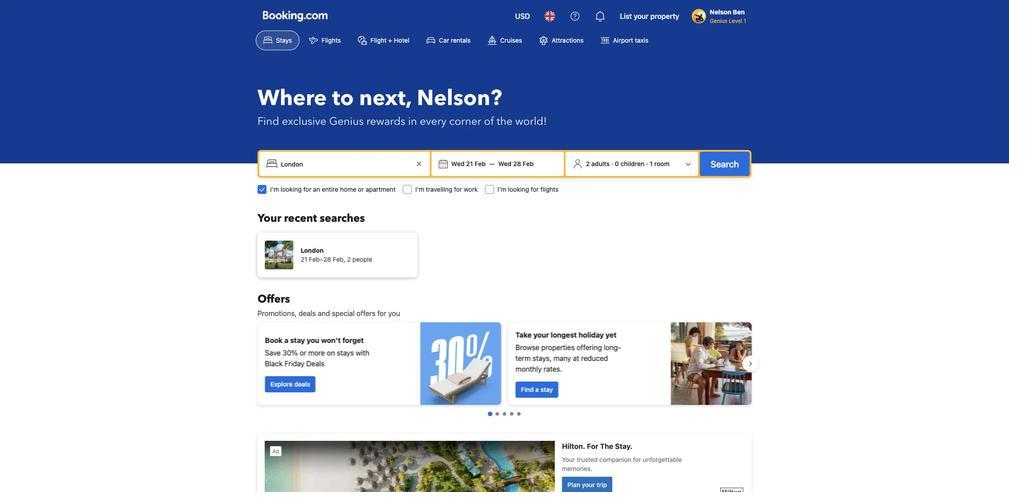 Task type: locate. For each thing, give the bounding box(es) containing it.
feb
[[475, 160, 486, 168], [523, 160, 534, 168]]

corner
[[449, 114, 481, 129]]

1 feb from the left
[[475, 160, 486, 168]]

term
[[515, 354, 531, 363]]

0 vertical spatial your
[[634, 12, 649, 20]]

0 horizontal spatial ·
[[611, 160, 613, 168]]

0 horizontal spatial i'm
[[270, 186, 279, 193]]

cruises link
[[480, 31, 530, 50]]

0 vertical spatial a
[[284, 336, 288, 345]]

many
[[553, 354, 571, 363]]

1 vertical spatial or
[[300, 349, 306, 357]]

where to next, nelson? find exclusive genius rewards in every corner of the world!
[[258, 84, 547, 129]]

1 vertical spatial 2
[[347, 256, 351, 263]]

wed
[[451, 160, 465, 168], [498, 160, 512, 168]]

21 for feb–28
[[301, 256, 307, 263]]

wed up the i'm travelling for work
[[451, 160, 465, 168]]

looking for i'm
[[281, 186, 302, 193]]

1 horizontal spatial a
[[535, 386, 539, 394]]

i'm travelling for work
[[415, 186, 478, 193]]

21 down the london at the bottom
[[301, 256, 307, 263]]

monthly
[[515, 365, 542, 374]]

2 right feb,
[[347, 256, 351, 263]]

or right '30%'
[[300, 349, 306, 357]]

take your longest holiday yet browse properties offering long- term stays, many at reduced monthly rates.
[[515, 331, 621, 374]]

1 horizontal spatial i'm
[[415, 186, 424, 193]]

0 horizontal spatial a
[[284, 336, 288, 345]]

1 vertical spatial stay
[[540, 386, 553, 394]]

0 horizontal spatial 2
[[347, 256, 351, 263]]

flights
[[541, 186, 559, 193]]

stay down the rates.
[[540, 386, 553, 394]]

looking for i'm
[[508, 186, 529, 193]]

you inside offers promotions, deals and special offers for you
[[388, 309, 400, 318]]

· left 0
[[611, 160, 613, 168]]

find down where on the left top of page
[[258, 114, 279, 129]]

looking left an
[[281, 186, 302, 193]]

2 · from the left
[[646, 160, 648, 168]]

0 vertical spatial 21
[[466, 160, 473, 168]]

1 horizontal spatial your
[[634, 12, 649, 20]]

the
[[497, 114, 513, 129]]

progress bar
[[488, 412, 521, 416]]

i'm looking for flights
[[498, 186, 559, 193]]

i'm
[[270, 186, 279, 193], [415, 186, 424, 193]]

exclusive
[[282, 114, 327, 129]]

—
[[489, 160, 495, 168]]

looking right i'm
[[508, 186, 529, 193]]

1
[[744, 18, 746, 24], [650, 160, 653, 168]]

1 right 'level'
[[744, 18, 746, 24]]

30%
[[282, 349, 298, 357]]

1 looking from the left
[[281, 186, 302, 193]]

0 horizontal spatial or
[[300, 349, 306, 357]]

find down monthly
[[521, 386, 534, 394]]

1 vertical spatial find
[[521, 386, 534, 394]]

or
[[358, 186, 364, 193], [300, 349, 306, 357]]

you up 'more'
[[307, 336, 319, 345]]

for
[[303, 186, 311, 193], [454, 186, 462, 193], [531, 186, 539, 193], [378, 309, 387, 318]]

stay up '30%'
[[290, 336, 305, 345]]

your
[[258, 211, 281, 226]]

1 horizontal spatial stay
[[540, 386, 553, 394]]

0 horizontal spatial genius
[[329, 114, 364, 129]]

booking.com image
[[263, 11, 328, 22]]

0 vertical spatial genius
[[710, 18, 728, 24]]

wed left 28
[[498, 160, 512, 168]]

0 horizontal spatial your
[[533, 331, 549, 339]]

1 horizontal spatial looking
[[508, 186, 529, 193]]

0 vertical spatial 2
[[586, 160, 590, 168]]

search for black friday deals on stays image
[[420, 323, 501, 405]]

·
[[611, 160, 613, 168], [646, 160, 648, 168]]

for for flights
[[531, 186, 539, 193]]

21 for feb
[[466, 160, 473, 168]]

find
[[258, 114, 279, 129], [521, 386, 534, 394]]

1 horizontal spatial ·
[[646, 160, 648, 168]]

on
[[327, 349, 335, 357]]

0 horizontal spatial feb
[[475, 160, 486, 168]]

deals left "and" at the left bottom
[[299, 309, 316, 318]]

flight
[[371, 37, 387, 44]]

0 horizontal spatial find
[[258, 114, 279, 129]]

nelson
[[710, 8, 732, 16]]

next,
[[359, 84, 412, 113]]

offers
[[258, 292, 290, 307]]

· right "children"
[[646, 160, 648, 168]]

1 horizontal spatial find
[[521, 386, 534, 394]]

a down monthly
[[535, 386, 539, 394]]

cruises
[[500, 37, 522, 44]]

1 vertical spatial you
[[307, 336, 319, 345]]

1 vertical spatial deals
[[294, 381, 310, 388]]

2 feb from the left
[[523, 160, 534, 168]]

feb right 28
[[523, 160, 534, 168]]

or right home
[[358, 186, 364, 193]]

1 horizontal spatial wed
[[498, 160, 512, 168]]

apartment
[[366, 186, 396, 193]]

1 horizontal spatial 1
[[744, 18, 746, 24]]

level
[[729, 18, 742, 24]]

your right list in the top of the page
[[634, 12, 649, 20]]

1 horizontal spatial or
[[358, 186, 364, 193]]

usd
[[515, 12, 530, 20]]

find inside where to next, nelson? find exclusive genius rewards in every corner of the world!
[[258, 114, 279, 129]]

0 horizontal spatial looking
[[281, 186, 302, 193]]

your
[[634, 12, 649, 20], [533, 331, 549, 339]]

flight + hotel link
[[350, 31, 417, 50]]

a right book
[[284, 336, 288, 345]]

explore deals
[[270, 381, 310, 388]]

wed 28 feb button
[[495, 156, 538, 172]]

feb left —
[[475, 160, 486, 168]]

you inside book a stay you won't forget save 30% or more on stays with black friday deals
[[307, 336, 319, 345]]

1 horizontal spatial 21
[[466, 160, 473, 168]]

your account menu nelson ben genius level 1 element
[[692, 4, 750, 25]]

car rentals
[[439, 37, 471, 44]]

2 i'm from the left
[[415, 186, 424, 193]]

genius down to
[[329, 114, 364, 129]]

rates.
[[544, 365, 562, 374]]

0 horizontal spatial stay
[[290, 336, 305, 345]]

0 vertical spatial stay
[[290, 336, 305, 345]]

property
[[651, 12, 680, 20]]

a inside book a stay you won't forget save 30% or more on stays with black friday deals
[[284, 336, 288, 345]]

find inside region
[[521, 386, 534, 394]]

and
[[318, 309, 330, 318]]

you right offers
[[388, 309, 400, 318]]

for right offers
[[378, 309, 387, 318]]

1 left 'room'
[[650, 160, 653, 168]]

stay inside book a stay you won't forget save 30% or more on stays with black friday deals
[[290, 336, 305, 345]]

0 horizontal spatial you
[[307, 336, 319, 345]]

airport
[[613, 37, 633, 44]]

a for book
[[284, 336, 288, 345]]

1 i'm from the left
[[270, 186, 279, 193]]

stay
[[290, 336, 305, 345], [540, 386, 553, 394]]

for left an
[[303, 186, 311, 193]]

1 horizontal spatial you
[[388, 309, 400, 318]]

deals
[[299, 309, 316, 318], [294, 381, 310, 388]]

2 looking from the left
[[508, 186, 529, 193]]

1 horizontal spatial feb
[[523, 160, 534, 168]]

taxis
[[635, 37, 649, 44]]

i'm left travelling
[[415, 186, 424, 193]]

for left flights
[[531, 186, 539, 193]]

holiday
[[579, 331, 604, 339]]

2 left adults
[[586, 160, 590, 168]]

0 vertical spatial you
[[388, 309, 400, 318]]

london
[[301, 247, 324, 254]]

0 vertical spatial deals
[[299, 309, 316, 318]]

1 vertical spatial 21
[[301, 256, 307, 263]]

1 vertical spatial your
[[533, 331, 549, 339]]

1 horizontal spatial genius
[[710, 18, 728, 24]]

1 vertical spatial genius
[[329, 114, 364, 129]]

2
[[586, 160, 590, 168], [347, 256, 351, 263]]

your right take
[[533, 331, 549, 339]]

i'm up your
[[270, 186, 279, 193]]

at
[[573, 354, 579, 363]]

deals
[[306, 360, 324, 368]]

0 horizontal spatial wed
[[451, 160, 465, 168]]

progress bar inside offers main content
[[488, 412, 521, 416]]

your for take
[[533, 331, 549, 339]]

1 vertical spatial a
[[535, 386, 539, 394]]

home
[[340, 186, 356, 193]]

list
[[620, 12, 632, 20]]

0 vertical spatial find
[[258, 114, 279, 129]]

21 left —
[[466, 160, 473, 168]]

0 horizontal spatial 1
[[650, 160, 653, 168]]

search button
[[700, 152, 750, 176]]

1 vertical spatial 1
[[650, 160, 653, 168]]

flights link
[[301, 31, 349, 50]]

for left work
[[454, 186, 462, 193]]

region
[[250, 319, 759, 409]]

21 inside london 21 feb–28 feb, 2 people
[[301, 256, 307, 263]]

your inside take your longest holiday yet browse properties offering long- term stays, many at reduced monthly rates.
[[533, 331, 549, 339]]

0 vertical spatial 1
[[744, 18, 746, 24]]

1 inside button
[[650, 160, 653, 168]]

0 horizontal spatial 21
[[301, 256, 307, 263]]

hotel
[[394, 37, 409, 44]]

genius down nelson
[[710, 18, 728, 24]]

friday
[[284, 360, 304, 368]]

2 adults · 0 children · 1 room
[[586, 160, 670, 168]]

take your longest holiday yet image
[[671, 323, 752, 405]]

1 horizontal spatial 2
[[586, 160, 590, 168]]

looking
[[281, 186, 302, 193], [508, 186, 529, 193]]

deals right explore
[[294, 381, 310, 388]]



Task type: describe. For each thing, give the bounding box(es) containing it.
offers promotions, deals and special offers for you
[[258, 292, 400, 318]]

recent
[[284, 211, 317, 226]]

rentals
[[451, 37, 471, 44]]

genius inside where to next, nelson? find exclusive genius rewards in every corner of the world!
[[329, 114, 364, 129]]

people
[[353, 256, 372, 263]]

yet
[[606, 331, 617, 339]]

1 wed from the left
[[451, 160, 465, 168]]

of
[[484, 114, 494, 129]]

room
[[655, 160, 670, 168]]

advertisement region
[[258, 434, 752, 492]]

long-
[[604, 343, 621, 352]]

explore deals link
[[265, 376, 315, 393]]

entire
[[322, 186, 338, 193]]

nelson ben genius level 1
[[710, 8, 746, 24]]

i'm
[[498, 186, 506, 193]]

i'm looking for an entire home or apartment
[[270, 186, 396, 193]]

offers main content
[[250, 292, 759, 492]]

your recent searches
[[258, 211, 365, 226]]

save
[[265, 349, 281, 357]]

london 21 feb–28 feb, 2 people
[[301, 247, 372, 263]]

offering
[[577, 343, 602, 352]]

genius inside nelson ben genius level 1
[[710, 18, 728, 24]]

in
[[408, 114, 417, 129]]

longest
[[551, 331, 577, 339]]

flight + hotel
[[371, 37, 409, 44]]

attractions link
[[532, 31, 591, 50]]

for inside offers promotions, deals and special offers for you
[[378, 309, 387, 318]]

to
[[332, 84, 354, 113]]

find a stay
[[521, 386, 553, 394]]

region containing take your longest holiday yet
[[250, 319, 759, 409]]

0 vertical spatial or
[[358, 186, 364, 193]]

deals inside offers promotions, deals and special offers for you
[[299, 309, 316, 318]]

rewards
[[367, 114, 406, 129]]

properties
[[541, 343, 575, 352]]

offers
[[357, 309, 376, 318]]

i'm for i'm looking for an entire home or apartment
[[270, 186, 279, 193]]

wed 21 feb button
[[448, 156, 489, 172]]

world!
[[515, 114, 547, 129]]

nelson?
[[417, 84, 502, 113]]

take
[[515, 331, 532, 339]]

2 wed from the left
[[498, 160, 512, 168]]

explore
[[270, 381, 292, 388]]

stays
[[276, 37, 292, 44]]

adults
[[592, 160, 610, 168]]

for for work
[[454, 186, 462, 193]]

stays,
[[533, 354, 552, 363]]

list your property link
[[615, 5, 685, 27]]

reduced
[[581, 354, 608, 363]]

special
[[332, 309, 355, 318]]

work
[[464, 186, 478, 193]]

book
[[265, 336, 282, 345]]

car
[[439, 37, 449, 44]]

Where are you going? field
[[277, 156, 414, 172]]

book a stay you won't forget save 30% or more on stays with black friday deals
[[265, 336, 369, 368]]

+
[[388, 37, 392, 44]]

list your property
[[620, 12, 680, 20]]

stay for book
[[290, 336, 305, 345]]

children
[[621, 160, 645, 168]]

more
[[308, 349, 325, 357]]

your for list
[[634, 12, 649, 20]]

2 adults · 0 children · 1 room button
[[569, 155, 695, 172]]

black
[[265, 360, 283, 368]]

a for find
[[535, 386, 539, 394]]

feb,
[[333, 256, 345, 263]]

airport taxis
[[613, 37, 649, 44]]

browse
[[515, 343, 539, 352]]

search
[[711, 159, 739, 169]]

won't
[[321, 336, 341, 345]]

i'm for i'm travelling for work
[[415, 186, 424, 193]]

2 inside button
[[586, 160, 590, 168]]

car rentals link
[[419, 31, 478, 50]]

usd button
[[510, 5, 536, 27]]

1 inside nelson ben genius level 1
[[744, 18, 746, 24]]

wed 21 feb — wed 28 feb
[[451, 160, 534, 168]]

28
[[513, 160, 521, 168]]

where
[[258, 84, 327, 113]]

searches
[[320, 211, 365, 226]]

promotions,
[[258, 309, 297, 318]]

an
[[313, 186, 320, 193]]

stay for find
[[540, 386, 553, 394]]

2 inside london 21 feb–28 feb, 2 people
[[347, 256, 351, 263]]

every
[[420, 114, 447, 129]]

ben
[[733, 8, 745, 16]]

with
[[356, 349, 369, 357]]

airport taxis link
[[593, 31, 656, 50]]

flights
[[322, 37, 341, 44]]

travelling
[[426, 186, 452, 193]]

or inside book a stay you won't forget save 30% or more on stays with black friday deals
[[300, 349, 306, 357]]

0
[[615, 160, 619, 168]]

stays
[[337, 349, 354, 357]]

for for an
[[303, 186, 311, 193]]

1 · from the left
[[611, 160, 613, 168]]

forget
[[342, 336, 364, 345]]

feb–28
[[309, 256, 331, 263]]



Task type: vqa. For each thing, say whether or not it's contained in the screenshot.
21 within London 21 Feb–28 Feb, 2 people
yes



